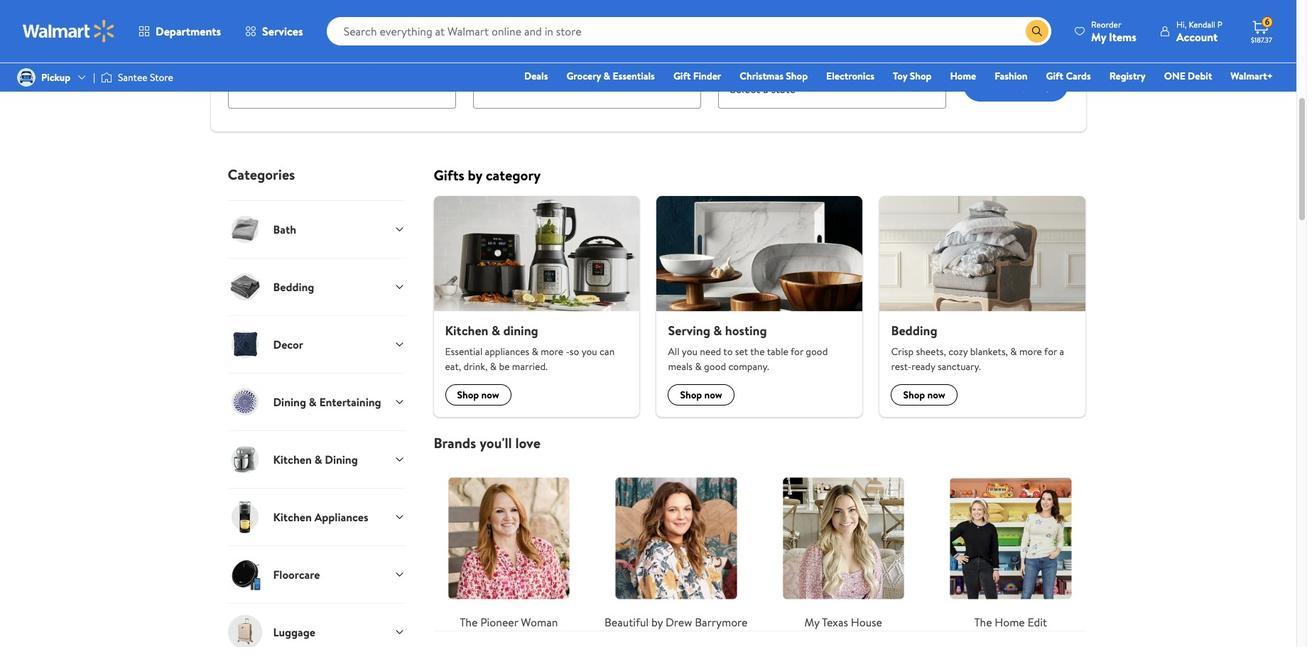 Task type: vqa. For each thing, say whether or not it's contained in the screenshot.
a in FIND A WEDDING REGISTRY * REQUIRED FIELDS
yes



Task type: locate. For each thing, give the bounding box(es) containing it.
2 for from the left
[[1044, 345, 1057, 359]]

shop down meals
[[680, 388, 702, 402]]

1 vertical spatial home
[[995, 614, 1025, 630]]

& right meals
[[695, 360, 702, 374]]

1 horizontal spatial you
[[682, 345, 698, 359]]

good
[[806, 345, 828, 359], [704, 360, 726, 374]]

shop down ready
[[903, 388, 925, 402]]

kitchen up essential
[[445, 322, 488, 340]]

find for registry
[[981, 75, 1005, 93]]

shop now down ready
[[903, 388, 945, 402]]

my left texas
[[804, 614, 819, 630]]

shop now
[[457, 388, 499, 402], [680, 388, 722, 402], [903, 388, 945, 402]]

shop now down meals
[[680, 388, 722, 402]]

serving & hosting list item
[[648, 196, 871, 417]]

the
[[460, 614, 478, 630], [974, 614, 992, 630]]

0 horizontal spatial the
[[460, 614, 478, 630]]

0 vertical spatial list
[[425, 196, 1094, 417]]

now for hosting
[[704, 388, 722, 402]]

toy
[[893, 69, 907, 83]]

2 shop now from the left
[[680, 388, 722, 402]]

2 gift from the left
[[1046, 69, 1063, 83]]

dining down decor
[[273, 394, 306, 410]]

find inside button
[[981, 75, 1005, 93]]

now down need
[[704, 388, 722, 402]]

bath
[[273, 221, 296, 237]]

& inside "dropdown button"
[[309, 394, 317, 410]]

0 horizontal spatial good
[[704, 360, 726, 374]]

bedding inside dropdown button
[[273, 279, 314, 295]]

& up married.
[[532, 345, 538, 359]]

serving
[[668, 322, 710, 340]]

married.
[[512, 360, 548, 374]]

by inside list
[[651, 614, 663, 630]]

shop down drink,
[[457, 388, 479, 402]]

1 horizontal spatial find
[[981, 75, 1005, 93]]

0 horizontal spatial for
[[791, 345, 803, 359]]

1 the from the left
[[460, 614, 478, 630]]

$187.37
[[1251, 35, 1272, 45]]

shop now for sheets,
[[903, 388, 945, 402]]

now inside "kitchen & dining" list item
[[481, 388, 499, 402]]

list
[[425, 196, 1094, 417], [425, 452, 1094, 631]]

shop inside serving & hosting 'list item'
[[680, 388, 702, 402]]

bedding up crisp
[[891, 322, 937, 340]]

0 vertical spatial dining
[[273, 394, 306, 410]]

essential
[[445, 345, 482, 359]]

0 horizontal spatial home
[[950, 69, 976, 83]]

you right all
[[682, 345, 698, 359]]

kitchen
[[445, 322, 488, 340], [273, 452, 312, 467], [273, 509, 312, 525]]

for right table
[[791, 345, 803, 359]]

find inside find a wedding registry * required fields
[[228, 0, 261, 24]]

1 horizontal spatial more
[[1019, 345, 1042, 359]]

kitchen inside kitchen & dining essential appliances & more -so you can eat, drink, & be married.
[[445, 322, 488, 340]]

by for gifts
[[468, 166, 482, 185]]

3 now from the left
[[927, 388, 945, 402]]

1 you from the left
[[582, 345, 597, 359]]

3 shop now from the left
[[903, 388, 945, 402]]

christmas
[[740, 69, 783, 83]]

0 vertical spatial by
[[468, 166, 482, 185]]

now for sheets,
[[927, 388, 945, 402]]

now inside bedding list item
[[927, 388, 945, 402]]

2 you from the left
[[682, 345, 698, 359]]

sanctuary.
[[938, 360, 981, 374]]

shop now inside serving & hosting 'list item'
[[680, 388, 722, 402]]

toy shop
[[893, 69, 932, 83]]

2 the from the left
[[974, 614, 992, 630]]

beautiful by drew barrymore
[[605, 614, 748, 630]]

the left pioneer
[[460, 614, 478, 630]]

1 horizontal spatial a
[[1059, 345, 1064, 359]]

0 vertical spatial my
[[1091, 29, 1106, 44]]

1 vertical spatial dining
[[325, 452, 358, 467]]

decor button
[[228, 315, 405, 373]]

1 horizontal spatial gift
[[1046, 69, 1063, 83]]

2 vertical spatial kitchen
[[273, 509, 312, 525]]

edit
[[1028, 614, 1047, 630]]

list containing the pioneer woman
[[425, 452, 1094, 631]]

kitchen & dining list item
[[425, 196, 648, 417]]

kitchen up kitchen appliances dropdown button
[[273, 452, 312, 467]]

hi, kendall p account
[[1176, 18, 1222, 44]]

the pioneer woman
[[460, 614, 558, 630]]

1 horizontal spatial for
[[1044, 345, 1057, 359]]

shop inside bedding list item
[[903, 388, 925, 402]]

1 vertical spatial kitchen
[[273, 452, 312, 467]]

woman
[[521, 614, 558, 630]]

& right blankets, on the right bottom of page
[[1010, 345, 1017, 359]]

gift left the cards
[[1046, 69, 1063, 83]]

good down need
[[704, 360, 726, 374]]

find registry button
[[964, 67, 1069, 102]]

1 horizontal spatial now
[[704, 388, 722, 402]]

for
[[791, 345, 803, 359], [1044, 345, 1057, 359]]

my texas house
[[804, 614, 882, 630]]

more for sheets,
[[1019, 345, 1042, 359]]

more inside kitchen & dining essential appliances & more -so you can eat, drink, & be married.
[[541, 345, 563, 359]]

0 horizontal spatial now
[[481, 388, 499, 402]]

list for brands you'll love
[[425, 452, 1094, 631]]

1 now from the left
[[481, 388, 499, 402]]

1 shop now from the left
[[457, 388, 499, 402]]

home
[[950, 69, 976, 83], [995, 614, 1025, 630]]

0 horizontal spatial more
[[541, 345, 563, 359]]

0 horizontal spatial my
[[804, 614, 819, 630]]

now inside serving & hosting 'list item'
[[704, 388, 722, 402]]

kitchen for dining
[[445, 322, 488, 340]]

dining & entertaining button
[[228, 373, 405, 430]]

now down ready
[[927, 388, 945, 402]]

& up appliances
[[491, 322, 500, 340]]

0 horizontal spatial gift
[[673, 69, 691, 83]]

beautiful by drew barrymore link
[[601, 463, 751, 631]]

kitchen inside dropdown button
[[273, 452, 312, 467]]

need
[[700, 345, 721, 359]]

departments
[[156, 23, 221, 39]]

home left the fashion
[[950, 69, 976, 83]]

the left edit on the bottom
[[974, 614, 992, 630]]

1 horizontal spatial registry
[[1008, 75, 1052, 93]]

now down be on the bottom of the page
[[481, 388, 499, 402]]

1 vertical spatial registry
[[1008, 75, 1052, 93]]

0 vertical spatial good
[[806, 345, 828, 359]]

0 horizontal spatial bedding
[[273, 279, 314, 295]]

registry
[[344, 0, 402, 24], [1008, 75, 1052, 93]]

reorder my items
[[1091, 18, 1136, 44]]

for right blankets, on the right bottom of page
[[1044, 345, 1057, 359]]

the
[[750, 345, 765, 359]]

by left drew
[[651, 614, 663, 630]]

 image
[[17, 68, 36, 87]]

kitchen & dining
[[273, 452, 358, 467]]

essentials
[[613, 69, 655, 83]]

brands you'll love
[[434, 434, 540, 453]]

0 vertical spatial home
[[950, 69, 976, 83]]

deals
[[524, 69, 548, 83]]

1 vertical spatial good
[[704, 360, 726, 374]]

2 horizontal spatial shop now
[[903, 388, 945, 402]]

0 horizontal spatial find
[[228, 0, 261, 24]]

1 horizontal spatial good
[[806, 345, 828, 359]]

registry
[[1109, 69, 1146, 83]]

shop now for dining
[[457, 388, 499, 402]]

registry inside find a wedding registry * required fields
[[344, 0, 402, 24]]

1 horizontal spatial bedding
[[891, 322, 937, 340]]

the home edit
[[974, 614, 1047, 630]]

bedding list item
[[871, 196, 1094, 417]]

shop right toy
[[910, 69, 932, 83]]

1 vertical spatial bedding
[[891, 322, 937, 340]]

0 horizontal spatial by
[[468, 166, 482, 185]]

0 horizontal spatial a
[[265, 0, 273, 24]]

1 vertical spatial by
[[651, 614, 663, 630]]

my inside list
[[804, 614, 819, 630]]

table
[[767, 345, 788, 359]]

0 horizontal spatial you
[[582, 345, 597, 359]]

hi,
[[1176, 18, 1187, 30]]

shop inside "kitchen & dining" list item
[[457, 388, 479, 402]]

gift
[[673, 69, 691, 83], [1046, 69, 1063, 83]]

gift finder link
[[667, 68, 728, 84]]

christmas shop
[[740, 69, 808, 83]]

my texas house link
[[768, 463, 918, 631]]

grocery
[[566, 69, 601, 83]]

1 vertical spatial find
[[981, 75, 1005, 93]]

1 for from the left
[[791, 345, 803, 359]]

1 horizontal spatial home
[[995, 614, 1025, 630]]

1 horizontal spatial the
[[974, 614, 992, 630]]

shop now inside bedding list item
[[903, 388, 945, 402]]

First name text field
[[228, 69, 456, 109]]

dining
[[273, 394, 306, 410], [325, 452, 358, 467]]

1 vertical spatial a
[[1059, 345, 1064, 359]]

2 more from the left
[[1019, 345, 1042, 359]]

home inside home link
[[950, 69, 976, 83]]

1 list from the top
[[425, 196, 1094, 417]]

kitchen left appliances
[[273, 509, 312, 525]]

my left items
[[1091, 29, 1106, 44]]

1 horizontal spatial dining
[[325, 452, 358, 467]]

1 more from the left
[[541, 345, 563, 359]]

by right gifts
[[468, 166, 482, 185]]

2 horizontal spatial now
[[927, 388, 945, 402]]

Search search field
[[326, 17, 1051, 45]]

my
[[1091, 29, 1106, 44], [804, 614, 819, 630]]

1 horizontal spatial by
[[651, 614, 663, 630]]

more left the - at the left bottom of the page
[[541, 345, 563, 359]]

rest-
[[891, 360, 912, 374]]

you right so
[[582, 345, 597, 359]]

& left entertaining
[[309, 394, 317, 410]]

1 horizontal spatial shop now
[[680, 388, 722, 402]]

gift left finder
[[673, 69, 691, 83]]

0 vertical spatial kitchen
[[445, 322, 488, 340]]

bedding up decor
[[273, 279, 314, 295]]

more for dining
[[541, 345, 563, 359]]

2 now from the left
[[704, 388, 722, 402]]

dining
[[503, 322, 538, 340]]

2 list from the top
[[425, 452, 1094, 631]]

good right table
[[806, 345, 828, 359]]

santee store
[[118, 70, 173, 84]]

walmart+ link
[[1224, 68, 1279, 84]]

shop now down drink,
[[457, 388, 499, 402]]

bedding
[[273, 279, 314, 295], [891, 322, 937, 340]]

shop for bedding
[[903, 388, 925, 402]]

name
[[250, 52, 274, 66]]

crisp
[[891, 345, 914, 359]]

last
[[473, 52, 491, 66]]

0 vertical spatial a
[[265, 0, 273, 24]]

0 vertical spatial find
[[228, 0, 261, 24]]

1 vertical spatial my
[[804, 614, 819, 630]]

list containing kitchen & dining
[[425, 196, 1094, 417]]

more right blankets, on the right bottom of page
[[1019, 345, 1042, 359]]

0 horizontal spatial registry
[[344, 0, 402, 24]]

1 vertical spatial list
[[425, 452, 1094, 631]]

shop now inside "kitchen & dining" list item
[[457, 388, 499, 402]]

home left edit on the bottom
[[995, 614, 1025, 630]]

0 vertical spatial registry
[[344, 0, 402, 24]]

one debit link
[[1158, 68, 1218, 84]]

& up kitchen appliances dropdown button
[[314, 452, 322, 467]]

0 horizontal spatial shop now
[[457, 388, 499, 402]]

eat,
[[445, 360, 461, 374]]

 image
[[101, 70, 112, 85]]

1 gift from the left
[[673, 69, 691, 83]]

electronics link
[[820, 68, 881, 84]]

more inside bedding crisp sheets, cozy blankets, & more for a rest-ready sanctuary.
[[1019, 345, 1042, 359]]

0 horizontal spatial dining
[[273, 394, 306, 410]]

1 horizontal spatial my
[[1091, 29, 1106, 44]]

cards
[[1066, 69, 1091, 83]]

meals
[[668, 360, 693, 374]]

the for the home edit
[[974, 614, 992, 630]]

bedding inside bedding crisp sheets, cozy blankets, & more for a rest-ready sanctuary.
[[891, 322, 937, 340]]

0 vertical spatial bedding
[[273, 279, 314, 295]]

dining & entertaining
[[273, 394, 381, 410]]

love
[[515, 434, 540, 453]]

dining up appliances
[[325, 452, 358, 467]]

shop for serving & hosting
[[680, 388, 702, 402]]

kitchen for dining
[[273, 452, 312, 467]]



Task type: describe. For each thing, give the bounding box(es) containing it.
drew
[[666, 614, 692, 630]]

entertaining
[[319, 394, 381, 410]]

gift cards
[[1046, 69, 1091, 83]]

ready
[[911, 360, 935, 374]]

last name*
[[473, 52, 521, 66]]

walmart image
[[23, 20, 115, 43]]

shop right christmas
[[786, 69, 808, 83]]

shop for kitchen & dining
[[457, 388, 479, 402]]

gift finder
[[673, 69, 721, 83]]

gifts by category
[[434, 166, 541, 185]]

the for the pioneer woman
[[460, 614, 478, 630]]

p
[[1217, 18, 1222, 30]]

& inside dropdown button
[[314, 452, 322, 467]]

& left be on the bottom of the page
[[490, 360, 497, 374]]

wedding
[[277, 0, 340, 24]]

luggage
[[273, 624, 315, 640]]

& inside bedding crisp sheets, cozy blankets, & more for a rest-ready sanctuary.
[[1010, 345, 1017, 359]]

you inside kitchen & dining essential appliances & more -so you can eat, drink, & be married.
[[582, 345, 597, 359]]

for inside serving & hosting all you need to set the table for good meals & good company.
[[791, 345, 803, 359]]

& up need
[[713, 322, 722, 340]]

decor
[[273, 337, 303, 352]]

all
[[668, 345, 679, 359]]

you'll
[[480, 434, 512, 453]]

christmas shop link
[[733, 68, 814, 84]]

kitchen inside dropdown button
[[273, 509, 312, 525]]

departments button
[[126, 14, 233, 48]]

pioneer
[[480, 614, 518, 630]]

bedding button
[[228, 258, 405, 315]]

kitchen appliances
[[273, 509, 368, 525]]

bath button
[[228, 200, 405, 258]]

one
[[1164, 69, 1185, 83]]

pickup
[[41, 70, 70, 84]]

6
[[1265, 16, 1270, 28]]

floorcare
[[273, 567, 320, 582]]

registry link
[[1103, 68, 1152, 84]]

services button
[[233, 14, 315, 48]]

fields
[[275, 31, 298, 45]]

brands
[[434, 434, 476, 453]]

home inside the home edit link
[[995, 614, 1025, 630]]

first
[[228, 52, 248, 66]]

the home edit link
[[936, 463, 1086, 631]]

Walmart Site-Wide search field
[[326, 17, 1051, 45]]

Last name* text field
[[473, 69, 701, 109]]

categories
[[228, 165, 295, 184]]

bedding crisp sheets, cozy blankets, & more for a rest-ready sanctuary.
[[891, 322, 1064, 374]]

gifts
[[434, 166, 464, 185]]

my inside reorder my items
[[1091, 29, 1106, 44]]

kendall
[[1189, 18, 1215, 30]]

fashion
[[995, 69, 1028, 83]]

hosting
[[725, 322, 767, 340]]

luggage button
[[228, 603, 405, 647]]

services
[[262, 23, 303, 39]]

texas
[[822, 614, 848, 630]]

so
[[570, 345, 579, 359]]

name*
[[493, 52, 521, 66]]

*
[[228, 31, 232, 45]]

for inside bedding crisp sheets, cozy blankets, & more for a rest-ready sanctuary.
[[1044, 345, 1057, 359]]

deals link
[[518, 68, 554, 84]]

gift cards link
[[1040, 68, 1097, 84]]

be
[[499, 360, 510, 374]]

find for a
[[228, 0, 261, 24]]

bedding for bedding
[[273, 279, 314, 295]]

state*
[[718, 52, 745, 66]]

|
[[93, 70, 95, 84]]

dining inside "dropdown button"
[[273, 394, 306, 410]]

gift for gift cards
[[1046, 69, 1063, 83]]

house
[[851, 614, 882, 630]]

the pioneer woman link
[[434, 463, 584, 631]]

grocery & essentials
[[566, 69, 655, 83]]

kitchen & dining button
[[228, 430, 405, 488]]

list for gifts by category
[[425, 196, 1094, 417]]

to
[[723, 345, 733, 359]]

now for dining
[[481, 388, 499, 402]]

grocery & essentials link
[[560, 68, 661, 84]]

6 $187.37
[[1251, 16, 1272, 45]]

toy shop link
[[887, 68, 938, 84]]

set
[[735, 345, 748, 359]]

santee
[[118, 70, 147, 84]]

bedding for bedding crisp sheets, cozy blankets, & more for a rest-ready sanctuary.
[[891, 322, 937, 340]]

can
[[600, 345, 615, 359]]

home link
[[944, 68, 983, 84]]

a inside bedding crisp sheets, cozy blankets, & more for a rest-ready sanctuary.
[[1059, 345, 1064, 359]]

appliances
[[485, 345, 529, 359]]

by for beautiful
[[651, 614, 663, 630]]

electronics
[[826, 69, 874, 83]]

required
[[234, 31, 273, 45]]

search icon image
[[1031, 26, 1043, 37]]

store
[[150, 70, 173, 84]]

dining inside dropdown button
[[325, 452, 358, 467]]

cozy
[[948, 345, 968, 359]]

company.
[[728, 360, 769, 374]]

debit
[[1188, 69, 1212, 83]]

serving & hosting all you need to set the table for good meals & good company.
[[668, 322, 828, 374]]

gift for gift finder
[[673, 69, 691, 83]]

& right grocery
[[603, 69, 610, 83]]

appliances
[[314, 509, 368, 525]]

you inside serving & hosting all you need to set the table for good meals & good company.
[[682, 345, 698, 359]]

barrymore
[[695, 614, 748, 630]]

fashion link
[[988, 68, 1034, 84]]

shop now for hosting
[[680, 388, 722, 402]]

registry inside button
[[1008, 75, 1052, 93]]

a inside find a wedding registry * required fields
[[265, 0, 273, 24]]

find a wedding registry * required fields
[[228, 0, 402, 45]]

account
[[1176, 29, 1218, 44]]



